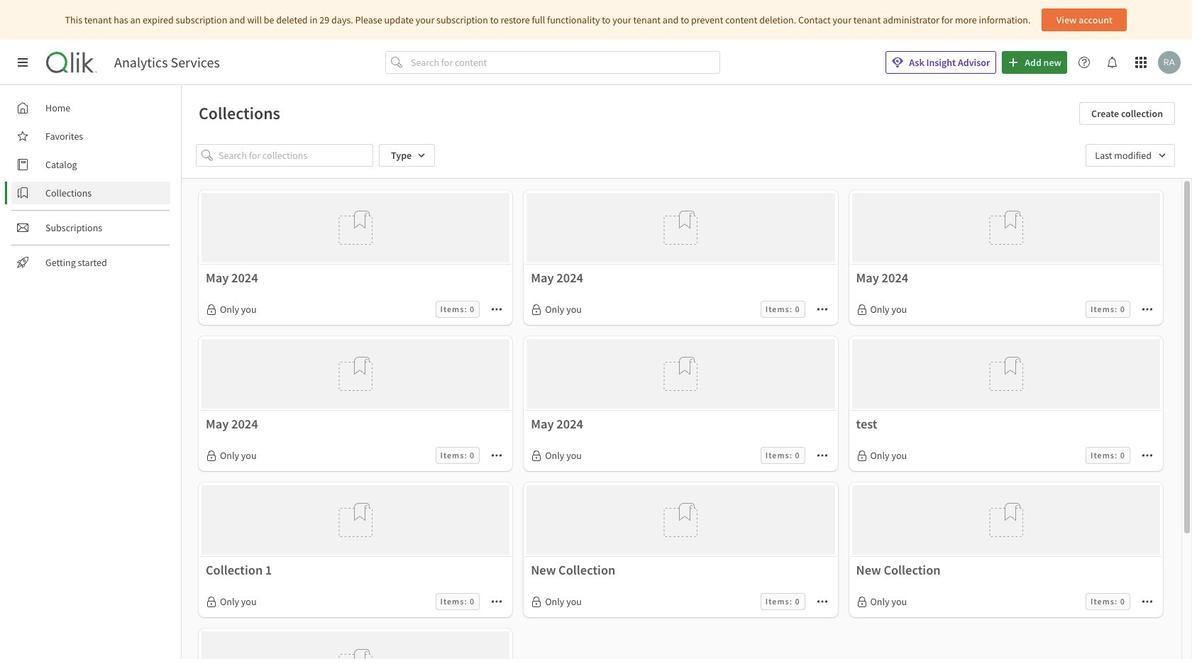 Task type: vqa. For each thing, say whether or not it's contained in the screenshot.
the leftmost More actions icon
yes



Task type: locate. For each thing, give the bounding box(es) containing it.
Search for collections text field
[[219, 144, 373, 167]]

more actions image
[[1142, 304, 1154, 315], [491, 450, 503, 462], [817, 450, 828, 462], [1142, 450, 1154, 462]]

analytics services element
[[114, 54, 220, 71]]

filters region
[[182, 133, 1193, 178]]

None field
[[1086, 144, 1176, 167]]

more actions image
[[491, 304, 503, 315], [817, 304, 828, 315], [491, 597, 503, 608], [817, 597, 828, 608], [1142, 597, 1154, 608]]



Task type: describe. For each thing, give the bounding box(es) containing it.
Search for content text field
[[408, 51, 721, 74]]

close sidebar menu image
[[17, 57, 28, 68]]

ruby anderson image
[[1159, 51, 1181, 74]]

none field inside filters region
[[1086, 144, 1176, 167]]

navigation pane element
[[0, 91, 181, 280]]



